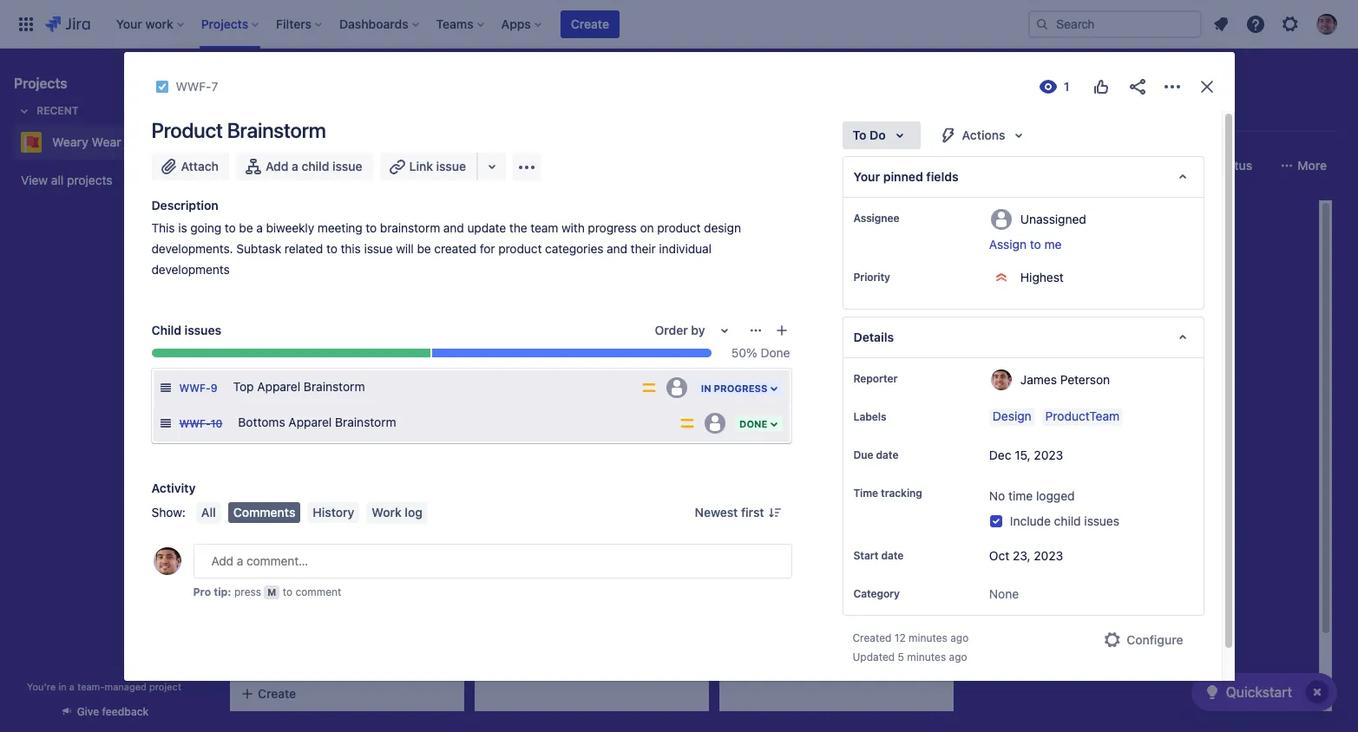 Task type: locate. For each thing, give the bounding box(es) containing it.
0 horizontal spatial product
[[498, 241, 542, 256]]

actions image
[[1162, 76, 1183, 97]]

0 horizontal spatial product
[[151, 118, 223, 142]]

issue left "will" on the left top
[[364, 241, 393, 256]]

1 vertical spatial minutes
[[907, 651, 946, 664]]

1 vertical spatial date
[[881, 550, 904, 563]]

link
[[409, 159, 433, 174]]

12
[[895, 632, 906, 645]]

first
[[741, 505, 764, 520]]

apparel for top
[[257, 380, 301, 394]]

do for to do
[[870, 128, 886, 142]]

order by button
[[645, 317, 745, 345]]

unassigned image
[[666, 378, 687, 398], [705, 413, 726, 434]]

1 vertical spatial task image
[[245, 510, 259, 524]]

Search board text field
[[231, 154, 363, 178]]

do down project in the top of the page
[[870, 128, 886, 142]]

be right "will" on the left top
[[417, 241, 431, 256]]

design down for
[[490, 260, 528, 274]]

1 horizontal spatial create button
[[561, 10, 620, 38]]

0 horizontal spatial wear
[[92, 135, 121, 149]]

0 vertical spatial 1
[[542, 368, 547, 381]]

james peterson image down the top apparel brainstorm link
[[427, 424, 448, 444]]

launch
[[270, 367, 311, 382]]

1 vertical spatial wwf-7
[[266, 668, 304, 681]]

in inside dropdown button
[[701, 383, 712, 394]]

1 horizontal spatial product
[[657, 220, 701, 235]]

to inside "to do 4"
[[256, 215, 270, 227]]

1 vertical spatial weary
[[553, 260, 589, 274]]

progress inside in progress 2
[[514, 215, 568, 227]]

design for design the weary wear site
[[490, 260, 528, 274]]

add a child issue
[[266, 159, 362, 174]]

1 vertical spatial product
[[245, 587, 289, 602]]

categories
[[545, 241, 604, 256]]

product right 'tip:'
[[245, 587, 289, 602]]

1 vertical spatial the
[[532, 260, 550, 274]]

in progress button
[[696, 379, 784, 397]]

assign
[[990, 237, 1027, 252]]

due
[[854, 449, 874, 462]]

1 vertical spatial child
[[1054, 514, 1081, 529]]

to inside dropdown button
[[853, 128, 867, 142]]

0 horizontal spatial task image
[[155, 80, 169, 94]]

1 vertical spatial design
[[993, 409, 1032, 424]]

weary down categories
[[553, 260, 589, 274]]

ago right updated
[[949, 651, 968, 664]]

wwf-7 up attach
[[176, 79, 218, 94]]

configure link
[[1092, 627, 1194, 655]]

ago right 12
[[951, 632, 969, 645]]

1 vertical spatial progress
[[714, 383, 768, 394]]

issue right link
[[436, 159, 466, 174]]

wear left the site
[[592, 260, 621, 274]]

copy link to issue image
[[215, 79, 229, 93]]

assign to me button
[[990, 236, 1186, 253]]

1 vertical spatial 2
[[278, 694, 285, 709]]

your pinned fields
[[854, 169, 959, 184]]

all button
[[196, 503, 221, 523]]

0 vertical spatial design
[[490, 260, 528, 274]]

do inside "to do 4"
[[272, 215, 287, 227]]

dec
[[990, 448, 1012, 463]]

0 vertical spatial a
[[292, 159, 299, 174]]

a right in
[[69, 681, 75, 693]]

wwf-7 link up 1 / 2
[[266, 667, 304, 682]]

wwf-7 link
[[176, 76, 218, 97], [266, 667, 304, 682]]

order by
[[655, 323, 705, 338]]

minutes
[[909, 632, 948, 645], [907, 651, 946, 664]]

and up the created
[[444, 220, 464, 235]]

0 horizontal spatial highest image
[[432, 668, 446, 681]]

1 vertical spatial 7
[[297, 668, 304, 681]]

top apparel brainstorm link
[[226, 371, 633, 405]]

weary down "recent"
[[52, 135, 88, 149]]

1 horizontal spatial progress
[[714, 383, 768, 394]]

task image down press
[[245, 668, 259, 681]]

0 vertical spatial 2
[[575, 214, 582, 228]]

2023 right 15, at bottom
[[1034, 448, 1064, 463]]

0 vertical spatial child
[[302, 159, 329, 174]]

task image down 01 march 2024 icon
[[245, 427, 259, 441]]

add people image
[[446, 155, 467, 176]]

due date pin to top image
[[902, 449, 916, 463]]

log
[[405, 505, 423, 520]]

1 vertical spatial to
[[256, 215, 270, 227]]

7 down comment
[[297, 668, 304, 681]]

include
[[1010, 514, 1051, 529]]

2 task image from the top
[[245, 510, 259, 524]]

tab list
[[219, 101, 1348, 132]]

the down categories
[[532, 260, 550, 274]]

2 vertical spatial a
[[69, 681, 75, 693]]

product down team
[[498, 241, 542, 256]]

0 vertical spatial 5
[[297, 427, 304, 440]]

the left team
[[509, 220, 527, 235]]

29 february 2024 image
[[493, 342, 507, 356], [493, 342, 507, 356]]

01 mar
[[262, 402, 299, 413]]

jira image
[[45, 13, 90, 34], [45, 13, 90, 34]]

weary wear fashion
[[52, 135, 169, 149]]

unassigned image down in progress
[[705, 413, 726, 434]]

james peterson image
[[408, 152, 436, 180], [672, 365, 693, 385], [427, 424, 448, 444], [672, 497, 693, 517]]

comments
[[233, 505, 296, 520]]

%
[[746, 345, 758, 360]]

0 horizontal spatial 5
[[297, 427, 304, 440]]

0 vertical spatial date
[[876, 449, 899, 462]]

1 horizontal spatial design
[[993, 409, 1032, 424]]

wwf-7 up 1 / 2
[[266, 668, 304, 681]]

product up "attach" button
[[151, 118, 223, 142]]

done down the create child icon
[[761, 345, 790, 360]]

in progress 2
[[501, 214, 582, 228]]

create inside primary element
[[571, 16, 609, 31]]

be up subtask
[[239, 220, 253, 235]]

site
[[624, 260, 644, 274]]

accessories
[[309, 260, 377, 274]]

0 vertical spatial progress
[[514, 215, 568, 227]]

in progress
[[701, 383, 768, 394]]

task image left wwf-1 link
[[490, 368, 503, 382]]

project settings
[[884, 109, 975, 123]]

0 vertical spatial task image
[[245, 427, 259, 441]]

design up 15, at bottom
[[993, 409, 1032, 424]]

0 vertical spatial highest image
[[653, 368, 667, 382]]

child
[[151, 323, 181, 338]]

issue type: sub-task image
[[158, 381, 172, 395]]

pinned
[[883, 169, 923, 184]]

managed
[[105, 681, 147, 693]]

1 horizontal spatial a
[[256, 220, 263, 235]]

settings
[[928, 109, 975, 123]]

task image
[[155, 80, 169, 94], [490, 368, 503, 382]]

apparel up "01 mar"
[[257, 380, 301, 394]]

issue type: sub-task image
[[158, 417, 172, 431]]

progress for in progress 2
[[514, 215, 568, 227]]

product brainstorm inside dialog
[[151, 118, 326, 142]]

7 for leftmost wwf-7 link
[[211, 79, 218, 94]]

progress down 50
[[714, 383, 768, 394]]

issue
[[333, 159, 362, 174], [436, 159, 466, 174], [364, 241, 393, 256]]

order
[[655, 323, 688, 338]]

wwf-1 link
[[510, 368, 547, 382]]

1 vertical spatial product brainstorm
[[245, 587, 354, 602]]

highest image
[[653, 368, 667, 382], [432, 668, 446, 681]]

1 horizontal spatial priority: medium image
[[679, 415, 696, 432]]

top
[[233, 380, 254, 394]]

5 down mar
[[297, 427, 304, 440]]

progress
[[588, 220, 637, 235]]

product inside dialog
[[151, 118, 223, 142]]

and down progress
[[607, 241, 628, 256]]

create banner
[[0, 0, 1359, 49]]

wwf-
[[176, 79, 211, 94], [510, 368, 542, 381], [179, 382, 211, 395], [179, 417, 211, 431], [266, 427, 297, 440], [266, 511, 297, 524], [266, 668, 297, 681]]

0 horizontal spatial a
[[69, 681, 75, 693]]

pro
[[193, 586, 211, 599]]

0 horizontal spatial do
[[272, 215, 287, 227]]

0 horizontal spatial wwf-7 link
[[176, 76, 218, 97]]

to inside button
[[1030, 237, 1041, 252]]

do left 4
[[272, 215, 287, 227]]

design link
[[990, 409, 1035, 426]]

wear up view all projects link
[[92, 135, 121, 149]]

done right "design"
[[746, 215, 774, 227]]

1 horizontal spatial task image
[[490, 368, 503, 382]]

0 horizontal spatial in
[[501, 215, 511, 227]]

0 vertical spatial priority: medium image
[[640, 379, 658, 397]]

child right add in the top of the page
[[302, 159, 329, 174]]

issues right "include"
[[1085, 514, 1120, 529]]

product brainstorm right 'tip:'
[[245, 587, 354, 602]]

0 horizontal spatial create
[[258, 687, 296, 701]]

7 inside the product brainstorm dialog
[[211, 79, 218, 94]]

2023 right 23,
[[1034, 549, 1064, 564]]

newest first button
[[685, 503, 792, 523]]

1 2023 from the top
[[1034, 448, 1064, 463]]

0 horizontal spatial to
[[256, 215, 270, 227]]

1 horizontal spatial 7
[[297, 668, 304, 681]]

1 vertical spatial unassigned image
[[705, 413, 726, 434]]

done down in progress dropdown button
[[740, 418, 768, 430]]

0 vertical spatial product
[[151, 118, 223, 142]]

fashion
[[124, 135, 169, 149]]

1 vertical spatial highest image
[[432, 668, 446, 681]]

apparel down mar
[[289, 415, 332, 430]]

date right start
[[881, 550, 904, 563]]

0 vertical spatial create
[[571, 16, 609, 31]]

child issues
[[151, 323, 221, 338]]

5 down 12
[[898, 651, 904, 664]]

menu bar
[[193, 503, 431, 523]]

time
[[854, 487, 878, 500]]

child
[[302, 159, 329, 174], [1054, 514, 1081, 529]]

1 task image from the top
[[245, 427, 259, 441]]

view all projects
[[21, 173, 112, 188]]

0 horizontal spatial child
[[302, 159, 329, 174]]

project settings link
[[881, 101, 978, 132]]

29
[[507, 343, 520, 354]]

this
[[341, 241, 361, 256]]

1 vertical spatial 2023
[[1034, 549, 1064, 564]]

to do button
[[842, 122, 921, 149]]

brainstorm up add in the top of the page
[[227, 118, 326, 142]]

minutes right updated
[[907, 651, 946, 664]]

to up your
[[853, 128, 867, 142]]

dismiss quickstart image
[[1304, 679, 1332, 707]]

to up subtask
[[256, 215, 270, 227]]

progress inside dropdown button
[[714, 383, 768, 394]]

add a child issue button
[[236, 153, 373, 181]]

unassigned image left in progress
[[666, 378, 687, 398]]

minutes right 12
[[909, 632, 948, 645]]

you're in a team-managed project
[[27, 681, 181, 693]]

product brainstorm dialog
[[124, 52, 1235, 714]]

ago
[[951, 632, 969, 645], [949, 651, 968, 664]]

start date
[[854, 550, 904, 563]]

weary
[[52, 135, 88, 149], [553, 260, 589, 274]]

a up subtask
[[256, 220, 263, 235]]

0 vertical spatial apparel
[[257, 380, 301, 394]]

date left due date pin to top image
[[876, 449, 899, 462]]

task image for wwf-5
[[245, 427, 259, 441]]

priority: medium image down order on the top
[[640, 379, 658, 397]]

2 2023 from the top
[[1034, 549, 1064, 564]]

2 vertical spatial task image
[[245, 668, 259, 681]]

priority: medium image for top apparel brainstorm
[[640, 379, 658, 397]]

all
[[51, 173, 64, 188]]

a
[[292, 159, 299, 174], [256, 220, 263, 235], [69, 681, 75, 693]]

reporter
[[854, 372, 898, 385]]

newest first image
[[768, 506, 782, 520]]

0 vertical spatial and
[[444, 220, 464, 235]]

0 horizontal spatial unassigned image
[[666, 378, 687, 398]]

2023 for dec 15, 2023
[[1034, 448, 1064, 463]]

priority: medium image for bottoms apparel brainstorm
[[679, 415, 696, 432]]

0 horizontal spatial 7
[[211, 79, 218, 94]]

product brainstorm down copy link to issue image
[[151, 118, 326, 142]]

1 vertical spatial create
[[258, 687, 296, 701]]

1 horizontal spatial 5
[[898, 651, 904, 664]]

none
[[990, 587, 1019, 602]]

priority: medium image down in progress dropdown button
[[679, 415, 696, 432]]

progress up categories
[[514, 215, 568, 227]]

2023 for oct 23, 2023
[[1034, 549, 1064, 564]]

1 horizontal spatial weary
[[553, 260, 589, 274]]

2 for 1 / 2
[[278, 694, 285, 709]]

0 horizontal spatial weary
[[52, 135, 88, 149]]

1 horizontal spatial issue
[[364, 241, 393, 256]]

3 task image from the top
[[245, 668, 259, 681]]

no time logged
[[990, 489, 1075, 503]]

issue down board
[[333, 159, 362, 174]]

to left me
[[1030, 237, 1041, 252]]

work log button
[[367, 503, 428, 523]]

task image left wwf-6 link
[[245, 510, 259, 524]]

tip:
[[214, 586, 231, 599]]

task image for wwf-7
[[245, 668, 259, 681]]

product up individual
[[657, 220, 701, 235]]

to
[[225, 220, 236, 235], [366, 220, 377, 235], [1030, 237, 1041, 252], [326, 241, 338, 256], [283, 586, 293, 599]]

do inside dropdown button
[[870, 128, 886, 142]]

menu bar containing all
[[193, 503, 431, 523]]

unassigned image for bottoms apparel brainstorm
[[705, 413, 726, 434]]

design
[[704, 220, 741, 235]]

a right add in the top of the page
[[292, 159, 299, 174]]

0 horizontal spatial wwf-7
[[176, 79, 218, 94]]

date for dec
[[876, 449, 899, 462]]

0 horizontal spatial and
[[444, 220, 464, 235]]

Search field
[[1029, 10, 1202, 38]]

your pinned fields element
[[842, 156, 1204, 198]]

1 vertical spatial ago
[[949, 651, 968, 664]]

link issue button
[[380, 153, 478, 181]]

0 vertical spatial in
[[501, 215, 511, 227]]

child down "logged"
[[1054, 514, 1081, 529]]

medium image
[[432, 510, 446, 524]]

0 vertical spatial wear
[[92, 135, 121, 149]]

0 horizontal spatial progress
[[514, 215, 568, 227]]

0 horizontal spatial priority: medium image
[[640, 379, 658, 397]]

1 horizontal spatial to
[[853, 128, 867, 142]]

1 horizontal spatial in
[[701, 383, 712, 394]]

create column image
[[971, 207, 992, 228]]

primary element
[[10, 0, 1029, 48]]

to right going
[[225, 220, 236, 235]]

wwf-7 link up attach
[[176, 76, 218, 97]]

0 vertical spatial wwf-7
[[176, 79, 218, 94]]

do for to do 4
[[272, 215, 287, 227]]

1 vertical spatial do
[[272, 215, 287, 227]]

0 vertical spatial product brainstorm
[[151, 118, 326, 142]]

design
[[490, 260, 528, 274], [993, 409, 1032, 424]]

1 vertical spatial and
[[607, 241, 628, 256]]

0 vertical spatial unassigned image
[[666, 378, 687, 398]]

1 vertical spatial 1
[[269, 694, 275, 709]]

1 horizontal spatial 2
[[575, 214, 582, 228]]

1 vertical spatial task image
[[490, 368, 503, 382]]

task image
[[245, 427, 259, 441], [245, 510, 259, 524], [245, 668, 259, 681]]

0 horizontal spatial 2
[[278, 694, 285, 709]]

7 up attach
[[211, 79, 218, 94]]

1 vertical spatial issues
[[1085, 514, 1120, 529]]

view all projects link
[[14, 165, 194, 196]]

link web pages and more image
[[482, 156, 503, 177]]

priority: medium image
[[640, 379, 658, 397], [679, 415, 696, 432]]

brainstorm down subtask
[[245, 260, 306, 274]]

29 feb
[[507, 343, 541, 354]]

view
[[21, 173, 48, 188]]

1 horizontal spatial issues
[[1085, 514, 1120, 529]]

0 vertical spatial 2023
[[1034, 448, 1064, 463]]

task image up fashion at the left of the page
[[155, 80, 169, 94]]

product brainstorm
[[151, 118, 326, 142], [245, 587, 354, 602]]

apparel
[[257, 380, 301, 394], [289, 415, 332, 430]]

task image for wwf-6
[[245, 510, 259, 524]]

to right the meeting
[[366, 220, 377, 235]]

1 horizontal spatial do
[[870, 128, 886, 142]]

design inside "link"
[[993, 409, 1032, 424]]

issues right child
[[185, 323, 221, 338]]

1 horizontal spatial unassigned image
[[705, 413, 726, 434]]

wwf-10 link
[[179, 417, 223, 431]]

do
[[870, 128, 886, 142], [272, 215, 287, 227]]

7 for wwf-7 link to the bottom
[[297, 668, 304, 681]]

tab list containing board
[[219, 101, 1348, 132]]

this
[[151, 220, 175, 235]]

in inside in progress 2
[[501, 215, 511, 227]]

menu bar inside the product brainstorm dialog
[[193, 503, 431, 523]]

wear
[[92, 135, 121, 149], [592, 260, 621, 274]]



Task type: describe. For each thing, give the bounding box(es) containing it.
6
[[297, 511, 304, 524]]

subtask
[[236, 241, 281, 256]]

wwf-6 link
[[266, 510, 304, 525]]

oct
[[990, 549, 1010, 564]]

2 horizontal spatial issue
[[436, 159, 466, 174]]

is
[[178, 220, 187, 235]]

me
[[1045, 237, 1062, 252]]

2 for in progress 2
[[575, 214, 582, 228]]

1 vertical spatial be
[[417, 241, 431, 256]]

1 horizontal spatial and
[[607, 241, 628, 256]]

0 vertical spatial ago
[[951, 632, 969, 645]]

quickstart
[[1226, 685, 1293, 701]]

assignee
[[854, 212, 900, 225]]

1 vertical spatial done
[[761, 345, 790, 360]]

create button inside primary element
[[561, 10, 620, 38]]

individual
[[659, 241, 712, 256]]

01 march 2024 image
[[248, 401, 262, 415]]

in for in progress
[[701, 383, 712, 394]]

1 horizontal spatial 1
[[542, 368, 547, 381]]

50 % done
[[732, 345, 790, 360]]

summary
[[233, 109, 287, 123]]

date for oct
[[881, 550, 904, 563]]

work log
[[372, 505, 423, 520]]

developments
[[151, 262, 230, 277]]

james peterson image down order by
[[672, 365, 693, 385]]

add app image
[[517, 157, 537, 178]]

unassigned
[[1021, 211, 1087, 226]]

activity
[[151, 481, 196, 496]]

will
[[396, 241, 414, 256]]

in for in progress 2
[[501, 215, 511, 227]]

include child issues
[[1010, 514, 1120, 529]]

tracking
[[881, 487, 923, 500]]

developments.
[[151, 241, 233, 256]]

start
[[854, 550, 879, 563]]

all
[[201, 505, 216, 520]]

site launch
[[245, 367, 311, 382]]

give
[[77, 706, 99, 719]]

issue actions image
[[749, 324, 763, 338]]

0 vertical spatial minutes
[[909, 632, 948, 645]]

1 vertical spatial product
[[498, 241, 542, 256]]

mar
[[276, 402, 299, 413]]

done inside dropdown button
[[740, 418, 768, 430]]

issue inside description this is going to be a biweekly meeting to brainstorm and update the team with progress on product design developments. subtask related to this issue will be created for product categories and their individual developments
[[364, 241, 393, 256]]

5 inside created 12 minutes ago updated 5 minutes ago
[[898, 651, 904, 664]]

collapse recent projects image
[[14, 101, 35, 122]]

brainstorm accessories
[[245, 260, 377, 274]]

bottoms
[[238, 415, 285, 430]]

a inside 'add a child issue' button
[[292, 159, 299, 174]]

design for design
[[993, 409, 1032, 424]]

01 march 2024 image
[[248, 401, 262, 415]]

0 horizontal spatial issues
[[185, 323, 221, 338]]

labels pin to top image
[[890, 411, 904, 424]]

1 horizontal spatial product
[[245, 587, 289, 602]]

0 vertical spatial weary
[[52, 135, 88, 149]]

james peterson image
[[427, 316, 448, 337]]

give feedback
[[77, 706, 149, 719]]

0 vertical spatial product
[[657, 220, 701, 235]]

brainstorm
[[380, 220, 440, 235]]

work
[[372, 505, 402, 520]]

vote options: no one has voted for this issue yet. image
[[1091, 76, 1112, 97]]

wwf-7 inside the product brainstorm dialog
[[176, 79, 218, 94]]

1 horizontal spatial highest image
[[653, 368, 667, 382]]

james
[[1021, 372, 1057, 387]]

01
[[262, 402, 274, 413]]

category
[[854, 588, 900, 601]]

add
[[266, 159, 289, 174]]

1 horizontal spatial wwf-7
[[266, 668, 304, 681]]

profile image of james peterson image
[[153, 548, 181, 575]]

time tracking
[[854, 487, 923, 500]]

1 vertical spatial wwf-7 link
[[266, 667, 304, 682]]

you're
[[27, 681, 56, 693]]

give feedback button
[[49, 698, 159, 727]]

0 horizontal spatial 1
[[269, 694, 275, 709]]

0 vertical spatial be
[[239, 220, 253, 235]]

Add a comment… field
[[193, 544, 792, 579]]

brainstorm up bottoms apparel brainstorm
[[304, 380, 365, 394]]

brainstorm down the top apparel brainstorm link
[[335, 415, 396, 430]]

apparel for bottoms
[[289, 415, 332, 430]]

unassigned image for top apparel brainstorm
[[666, 378, 687, 398]]

priority
[[854, 271, 891, 284]]

created
[[434, 241, 477, 256]]

update
[[467, 220, 506, 235]]

comments button
[[228, 503, 301, 523]]

search image
[[1036, 17, 1049, 31]]

fields
[[927, 169, 959, 184]]

oct 23, 2023
[[990, 549, 1064, 564]]

press
[[234, 586, 261, 599]]

0 horizontal spatial issue
[[333, 159, 362, 174]]

0 vertical spatial done
[[746, 215, 774, 227]]

close image
[[1197, 76, 1217, 97]]

a inside description this is going to be a biweekly meeting to brainstorm and update the team with progress on product design developments. subtask related to this issue will be created for product categories and their individual developments
[[256, 220, 263, 235]]

labels
[[854, 411, 887, 424]]

wwf-6
[[266, 511, 304, 524]]

productteam link
[[1042, 409, 1123, 426]]

wwf-9 link
[[179, 382, 218, 395]]

to left this
[[326, 241, 338, 256]]

pro tip: press m to comment
[[193, 586, 341, 599]]

to for to do 4
[[256, 215, 270, 227]]

1 / 2
[[269, 694, 285, 709]]

share image
[[1127, 76, 1148, 97]]

details
[[854, 330, 894, 345]]

1 horizontal spatial the
[[532, 260, 550, 274]]

actions button
[[928, 122, 1040, 149]]

description this is going to be a biweekly meeting to brainstorm and update the team with progress on product design developments. subtask related to this issue will be created for product categories and their individual developments
[[151, 198, 745, 277]]

0 vertical spatial task image
[[155, 80, 169, 94]]

feedback
[[102, 706, 149, 719]]

to for to do
[[853, 128, 867, 142]]

1 horizontal spatial wear
[[592, 260, 621, 274]]

attach button
[[151, 153, 229, 181]]

child inside button
[[302, 159, 329, 174]]

details element
[[842, 317, 1204, 359]]

james peterson image left newest on the right
[[672, 497, 693, 517]]

going
[[190, 220, 222, 235]]

top apparel brainstorm
[[233, 380, 365, 394]]

link issue
[[409, 159, 466, 174]]

brainstorm right 'm' on the left bottom
[[292, 587, 354, 602]]

james peterson image left add people icon
[[408, 152, 436, 180]]

wwf-5 link
[[266, 427, 304, 441]]

logged
[[1036, 489, 1075, 503]]

1 horizontal spatial child
[[1054, 514, 1081, 529]]

check image
[[1202, 682, 1223, 703]]

projects
[[14, 76, 67, 91]]

the inside description this is going to be a biweekly meeting to brainstorm and update the team with progress on product design developments. subtask related to this issue will be created for product categories and their individual developments
[[509, 220, 527, 235]]

bottoms apparel brainstorm
[[238, 415, 396, 430]]

to right 'm' on the left bottom
[[283, 586, 293, 599]]

comment
[[296, 586, 341, 599]]

quickstart button
[[1192, 674, 1338, 712]]

design the weary wear site
[[490, 260, 644, 274]]

wwf-1
[[510, 368, 547, 381]]

1 vertical spatial create button
[[230, 679, 464, 710]]

on
[[640, 220, 654, 235]]

dec 15, 2023
[[990, 448, 1064, 463]]

configure
[[1127, 633, 1184, 648]]

attach
[[181, 159, 219, 174]]

create child image
[[775, 324, 789, 338]]

history
[[313, 505, 355, 520]]

team-
[[77, 681, 105, 693]]

progress for in progress
[[714, 383, 768, 394]]

15,
[[1015, 448, 1031, 463]]

history button
[[308, 503, 360, 523]]



Task type: vqa. For each thing, say whether or not it's contained in the screenshot.
'COMMODO'
no



